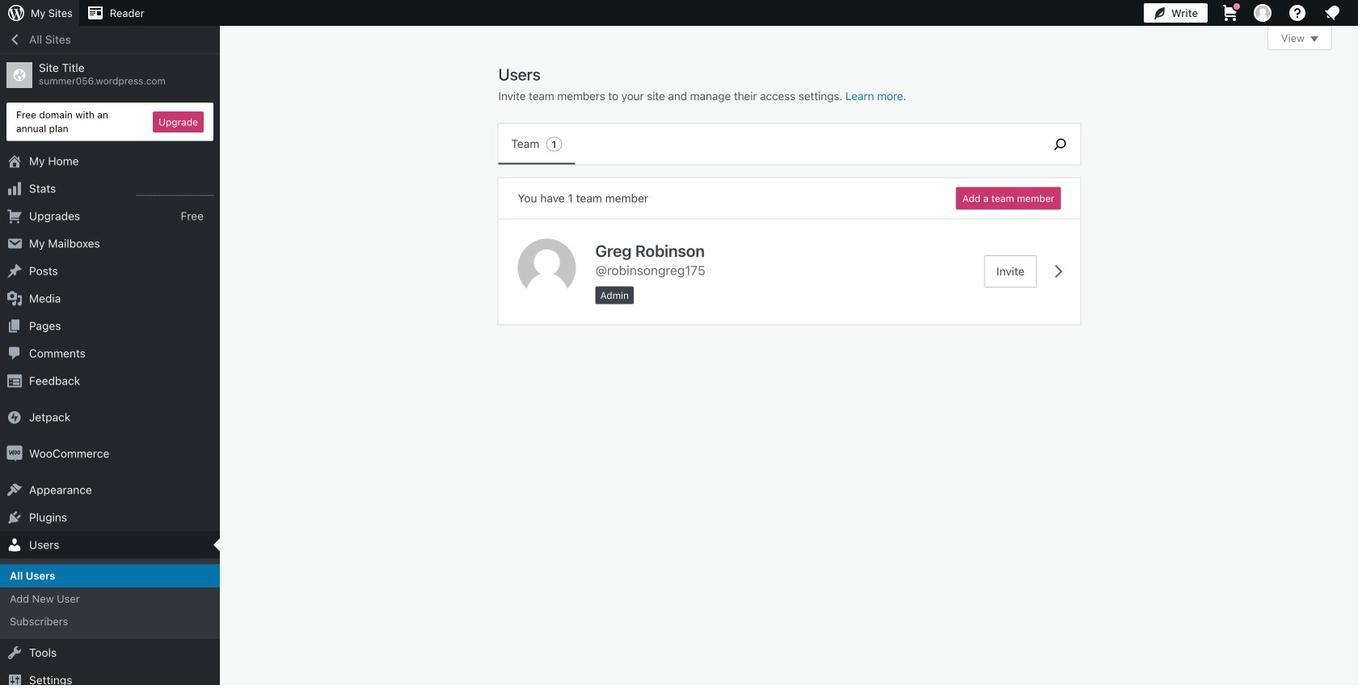Task type: vqa. For each thing, say whether or not it's contained in the screenshot.
GROUP
no



Task type: locate. For each thing, give the bounding box(es) containing it.
1 vertical spatial img image
[[6, 446, 23, 462]]

img image
[[6, 410, 23, 426], [6, 446, 23, 462]]

2 list item from the top
[[1352, 158, 1359, 234]]

open search image
[[1041, 134, 1081, 154]]

None search field
[[1041, 124, 1081, 165]]

3 list item from the top
[[1352, 234, 1359, 294]]

list item
[[1352, 83, 1359, 158], [1352, 158, 1359, 234], [1352, 234, 1359, 294]]

main content
[[499, 26, 1333, 325]]

highest hourly views 0 image
[[137, 186, 214, 196]]

2 img image from the top
[[6, 446, 23, 462]]

1 list item from the top
[[1352, 83, 1359, 158]]

0 vertical spatial img image
[[6, 410, 23, 426]]



Task type: describe. For each thing, give the bounding box(es) containing it.
my profile image
[[1255, 4, 1272, 22]]

greg robinson image
[[518, 239, 576, 297]]

closed image
[[1311, 36, 1319, 42]]

1 img image from the top
[[6, 410, 23, 426]]

help image
[[1289, 3, 1308, 23]]

my shopping cart image
[[1221, 3, 1241, 23]]

manage your notifications image
[[1323, 3, 1343, 23]]



